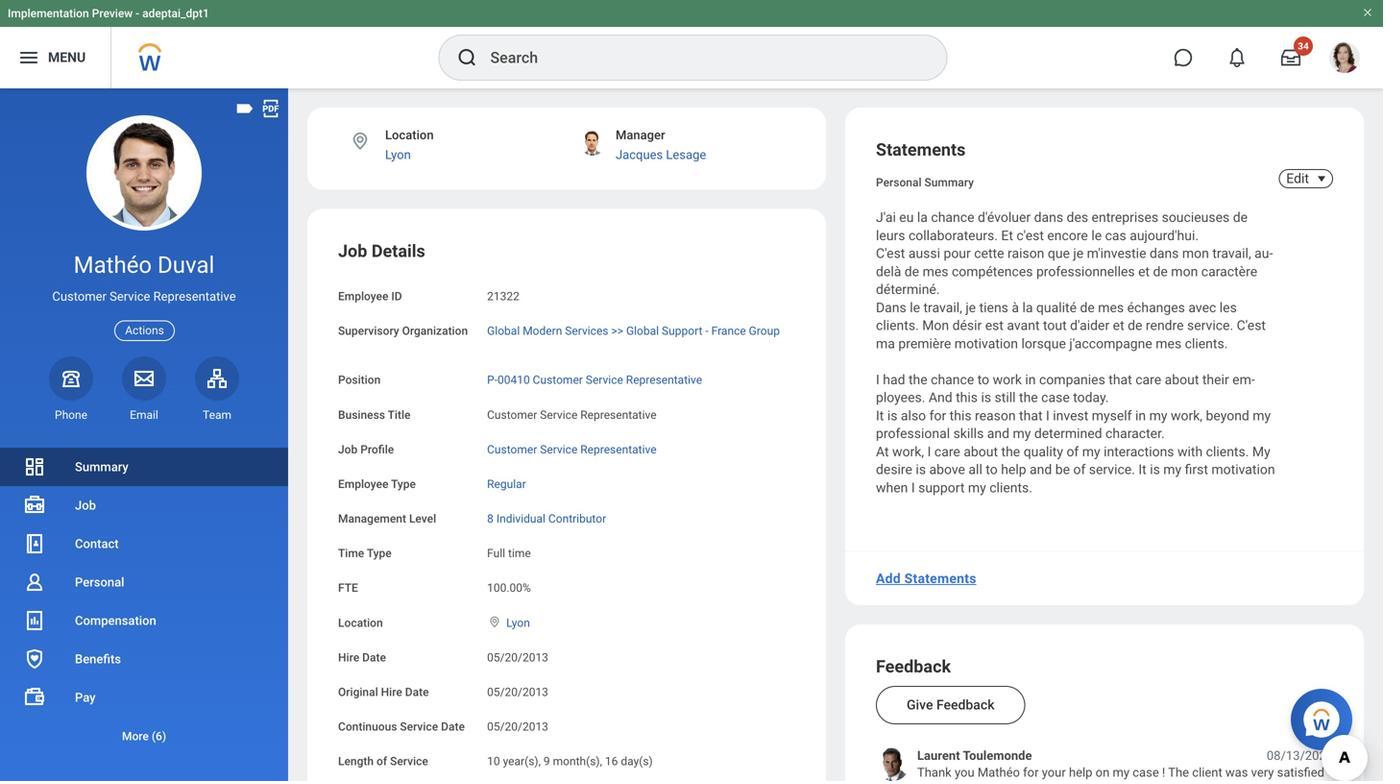 Task type: describe. For each thing, give the bounding box(es) containing it.
service. inside i had the chance to work in companies that care about their em ployees. and this is still the case today. it is also for this reason that i invest myself in my work, beyond my professional skills and my determined character. at work, i care about the quality of my interactions with clients. my desire is above all to help and be of service. it is my first motivation when i support my clients.
[[1090, 462, 1136, 478]]

motivation inside i had the chance to work in companies that care about their em ployees. and this is still the case today. it is also for this reason that i invest myself in my work, beyond my professional skills and my determined character. at work, i care about the quality of my interactions with clients. my desire is above all to help and be of service. it is my first motivation when i support my clients.
[[1212, 462, 1276, 478]]

continuous service date
[[338, 720, 465, 734]]

0 vertical spatial c'est
[[877, 246, 906, 262]]

notifications large image
[[1228, 48, 1247, 67]]

j'accompagne
[[1070, 336, 1153, 352]]

my up quality
[[1013, 426, 1032, 442]]

length of service element
[[487, 743, 653, 770]]

service down original hire date
[[400, 720, 438, 734]]

work
[[993, 372, 1023, 388]]

1 vertical spatial to
[[986, 462, 998, 478]]

is left above
[[916, 462, 927, 478]]

0 vertical spatial mes
[[923, 264, 949, 280]]

mathéo duval
[[74, 251, 215, 279]]

1 horizontal spatial and
[[1030, 462, 1053, 478]]

thank
[[918, 766, 952, 780]]

34
[[1299, 40, 1310, 52]]

de down the échanges
[[1128, 318, 1143, 334]]

customer service representative link
[[487, 439, 657, 456]]

my up character.
[[1150, 408, 1168, 424]]

0 vertical spatial summary
[[925, 176, 974, 189]]

échanges
[[1128, 300, 1186, 316]]

1 horizontal spatial it
[[1139, 462, 1147, 478]]

1 vertical spatial le
[[910, 300, 921, 316]]

my inside "thank you mathéo for your help on my case ! the client was very satisfied"
[[1113, 766, 1130, 780]]

add statements button
[[869, 560, 985, 598]]

invest
[[1054, 408, 1089, 424]]

search image
[[456, 46, 479, 69]]

month(s),
[[553, 755, 603, 768]]

lorsque
[[1022, 336, 1067, 352]]

management
[[338, 512, 406, 526]]

help inside "thank you mathéo for your help on my case ! the client was very satisfied"
[[1070, 766, 1093, 780]]

day(s)
[[621, 755, 653, 768]]

france
[[712, 324, 746, 338]]

type for employee type
[[391, 478, 416, 491]]

job for job profile
[[338, 443, 358, 456]]

your
[[1042, 766, 1067, 780]]

i right when
[[912, 480, 916, 496]]

00410
[[498, 374, 530, 387]]

d'aider
[[1071, 318, 1110, 334]]

eu
[[900, 210, 914, 225]]

0 vertical spatial je
[[1074, 246, 1084, 262]]

job image
[[23, 494, 46, 517]]

summary image
[[23, 456, 46, 479]]

i down professional
[[928, 444, 932, 460]]

job for job details
[[338, 241, 367, 261]]

0 vertical spatial statements
[[877, 140, 966, 160]]

contributor
[[549, 512, 607, 526]]

compétences
[[952, 264, 1034, 280]]

1 vertical spatial about
[[964, 444, 999, 460]]

caret down image
[[1311, 171, 1334, 186]]

representative down business title element
[[581, 443, 657, 456]]

service inside navigation pane region
[[110, 289, 150, 304]]

personal image
[[23, 571, 46, 594]]

0 vertical spatial to
[[978, 372, 990, 388]]

laurent
[[918, 749, 961, 763]]

première
[[899, 336, 952, 352]]

0 horizontal spatial lyon link
[[385, 147, 411, 162]]

actions
[[125, 324, 164, 337]]

- inside menu banner
[[136, 7, 139, 20]]

menu banner
[[0, 0, 1384, 88]]

manager
[[616, 128, 666, 142]]

for inside "thank you mathéo for your help on my case ! the client was very satisfied"
[[1024, 766, 1039, 780]]

0 vertical spatial le
[[1092, 228, 1102, 243]]

customer up business title element
[[533, 374, 583, 387]]

for inside i had the chance to work in companies that care about their em ployees. and this is still the case today. it is also for this reason that i invest myself in my work, beyond my professional skills and my determined character. at work, i care about the quality of my interactions with clients. my desire is above all to help and be of service. it is my first motivation when i support my clients.
[[930, 408, 947, 424]]

implementation preview -   adeptai_dpt1
[[8, 7, 209, 20]]

employee id
[[338, 290, 402, 303]]

delà
[[877, 264, 902, 280]]

justify image
[[17, 46, 40, 69]]

reason
[[976, 408, 1016, 424]]

1 vertical spatial mon
[[1172, 264, 1199, 280]]

0 horizontal spatial care
[[935, 444, 961, 460]]

jacques
[[616, 147, 663, 162]]

à
[[1012, 300, 1020, 316]]

i left had
[[877, 372, 880, 388]]

motivation inside j'ai eu la chance d'évoluer dans des entreprises soucieuses de leurs collaborateurs. et c'est encore le cas aujourd'hui. c'est aussi pour cette raison que je m'investie dans mon travail, au- delà de mes compétences professionnelles et de mon caractère déterminé. dans le travail, je tiens à la qualité de mes échanges avec les clients. mon désir est avant tout d'aider et de rendre service. c'est ma première motivation lorsque j'accompagne mes clients.
[[955, 336, 1019, 352]]

at
[[877, 444, 890, 460]]

dans
[[877, 300, 907, 316]]

1 vertical spatial of
[[1074, 462, 1086, 478]]

continuous service date element
[[487, 709, 549, 735]]

date for hire
[[405, 686, 429, 699]]

05/20/2013 for original hire date
[[487, 686, 549, 699]]

0 vertical spatial feedback
[[877, 657, 952, 677]]

(6)
[[152, 730, 166, 743]]

m'investie
[[1088, 246, 1147, 262]]

1 vertical spatial this
[[950, 408, 972, 424]]

lesage
[[666, 147, 707, 162]]

0 horizontal spatial in
[[1026, 372, 1037, 388]]

customer inside business title element
[[487, 408, 538, 422]]

professionnelles
[[1037, 264, 1136, 280]]

business title element
[[487, 397, 657, 423]]

full time element
[[487, 543, 531, 560]]

0 vertical spatial about
[[1165, 372, 1200, 388]]

0 vertical spatial the
[[909, 372, 928, 388]]

time
[[338, 547, 364, 560]]

job inside navigation pane region
[[75, 498, 96, 513]]

chance for ployees.
[[931, 372, 975, 388]]

05/20/2013 for hire date
[[487, 651, 549, 664]]

customer service representative for customer service representative link
[[487, 443, 657, 456]]

interactions
[[1104, 444, 1175, 460]]

0 horizontal spatial la
[[918, 210, 928, 225]]

soucieuses
[[1163, 210, 1230, 225]]

1 horizontal spatial lyon link
[[507, 612, 530, 630]]

0 vertical spatial travail,
[[1213, 246, 1252, 262]]

my down determined
[[1083, 444, 1101, 460]]

1 horizontal spatial in
[[1136, 408, 1147, 424]]

mathéo inside "thank you mathéo for your help on my case ! the client was very satisfied"
[[978, 766, 1021, 780]]

0 vertical spatial mon
[[1183, 246, 1210, 262]]

2 vertical spatial mes
[[1156, 336, 1182, 352]]

more
[[122, 730, 149, 743]]

0 vertical spatial this
[[956, 390, 978, 406]]

time
[[508, 547, 531, 560]]

1 horizontal spatial mes
[[1099, 300, 1125, 316]]

avec
[[1189, 300, 1217, 316]]

modern
[[523, 324, 563, 338]]

1 vertical spatial the
[[1020, 390, 1039, 406]]

0 horizontal spatial and
[[988, 426, 1010, 442]]

1 global from the left
[[487, 324, 520, 338]]

my down all at the right of the page
[[969, 480, 987, 496]]

34 button
[[1271, 37, 1314, 79]]

clients. down avec
[[1186, 336, 1229, 352]]

team mathéo duval element
[[195, 407, 239, 423]]

de up déterminé.
[[905, 264, 920, 280]]

tag image
[[235, 98, 256, 119]]

all
[[969, 462, 983, 478]]

que
[[1048, 246, 1071, 262]]

benefits link
[[0, 640, 288, 679]]

give
[[907, 697, 934, 713]]

type for time type
[[367, 547, 392, 560]]

menu
[[48, 50, 86, 65]]

personal link
[[0, 563, 288, 602]]

tout
[[1044, 318, 1067, 334]]

my left first
[[1164, 462, 1182, 478]]

ployees.
[[877, 372, 1256, 406]]

contact link
[[0, 525, 288, 563]]

service up business title element
[[586, 374, 624, 387]]

you
[[955, 766, 975, 780]]

compensation image
[[23, 609, 46, 632]]

service inside business title element
[[540, 408, 578, 422]]

pay link
[[0, 679, 288, 717]]

personal for personal
[[75, 575, 124, 590]]

feedback inside button
[[937, 697, 995, 713]]

view team image
[[206, 367, 229, 390]]

0 horizontal spatial dans
[[1035, 210, 1064, 225]]

cas
[[1106, 228, 1127, 243]]

supervisory
[[338, 324, 399, 338]]

regular link
[[487, 474, 526, 491]]

summary inside list
[[75, 460, 129, 474]]

encore
[[1048, 228, 1089, 243]]

au-
[[1255, 246, 1274, 262]]

email button
[[122, 356, 166, 423]]

job profile
[[338, 443, 394, 456]]

de right soucieuses
[[1234, 210, 1248, 225]]

is down interactions
[[1151, 462, 1161, 478]]

representative inside business title element
[[581, 408, 657, 422]]

is left also
[[888, 408, 898, 424]]

personal summary element
[[877, 172, 974, 189]]

had
[[883, 372, 906, 388]]

personal summary
[[877, 176, 974, 189]]

client
[[1193, 766, 1223, 780]]

my right beyond
[[1254, 408, 1272, 424]]

benefits image
[[23, 648, 46, 671]]

job details button
[[338, 241, 426, 261]]

job link
[[0, 486, 288, 525]]

professional
[[877, 426, 951, 442]]

clients. down quality
[[990, 480, 1033, 496]]

10 year(s), 9 month(s), 16 day(s)
[[487, 755, 653, 768]]

0 horizontal spatial je
[[966, 300, 977, 316]]

employee for employee type
[[338, 478, 389, 491]]

statements inside add statements button
[[905, 571, 977, 587]]

edit
[[1287, 171, 1310, 186]]

0 vertical spatial date
[[362, 651, 386, 664]]

clients. down dans
[[877, 318, 920, 334]]

id
[[392, 290, 402, 303]]

avant
[[1008, 318, 1040, 334]]

chance for c'est
[[932, 210, 975, 225]]

les
[[1220, 300, 1238, 316]]

satisfied
[[1278, 766, 1325, 780]]

employee id element
[[487, 278, 520, 304]]

>>
[[612, 324, 624, 338]]

est
[[986, 318, 1004, 334]]

details
[[372, 241, 426, 261]]



Task type: locate. For each thing, give the bounding box(es) containing it.
business
[[338, 408, 385, 422]]

0 vertical spatial hire
[[338, 651, 360, 664]]

dans up c'est
[[1035, 210, 1064, 225]]

0 vertical spatial for
[[930, 408, 947, 424]]

of down determined
[[1067, 444, 1080, 460]]

mes down "aussi"
[[923, 264, 949, 280]]

first
[[1186, 462, 1209, 478]]

1 vertical spatial chance
[[931, 372, 975, 388]]

employee for employee id
[[338, 290, 389, 303]]

1 horizontal spatial global
[[627, 324, 659, 338]]

customer down the 00410
[[487, 408, 538, 422]]

service down mathéo duval
[[110, 289, 150, 304]]

1 vertical spatial lyon
[[507, 616, 530, 630]]

location inside job details group
[[338, 616, 383, 630]]

0 horizontal spatial global
[[487, 324, 520, 338]]

1 horizontal spatial care
[[1136, 372, 1162, 388]]

1 horizontal spatial mathéo
[[978, 766, 1021, 780]]

chance
[[932, 210, 975, 225], [931, 372, 975, 388]]

employee's photo (laurent toulemonde (on leave)) image
[[877, 748, 910, 781]]

0 horizontal spatial lyon
[[385, 147, 411, 162]]

lyon inside job details group
[[507, 616, 530, 630]]

0 horizontal spatial that
[[1020, 408, 1043, 424]]

and
[[929, 390, 953, 406]]

service. inside j'ai eu la chance d'évoluer dans des entreprises soucieuses de leurs collaborateurs. et c'est encore le cas aujourd'hui. c'est aussi pour cette raison que je m'investie dans mon travail, au- delà de mes compétences professionnelles et de mon caractère déterminé. dans le travail, je tiens à la qualité de mes échanges avec les clients. mon désir est avant tout d'aider et de rendre service. c'est ma première motivation lorsque j'accompagne mes clients.
[[1188, 318, 1234, 334]]

preview
[[92, 7, 133, 20]]

hire date element
[[487, 639, 549, 665]]

mathéo inside navigation pane region
[[74, 251, 152, 279]]

0 vertical spatial work,
[[1172, 408, 1203, 424]]

representative inside navigation pane region
[[153, 289, 236, 304]]

-
[[136, 7, 139, 20], [706, 324, 709, 338]]

0 horizontal spatial motivation
[[955, 336, 1019, 352]]

0 horizontal spatial about
[[964, 444, 999, 460]]

and
[[988, 426, 1010, 442], [1030, 462, 1053, 478]]

0 horizontal spatial -
[[136, 7, 139, 20]]

0 vertical spatial lyon link
[[385, 147, 411, 162]]

case left !
[[1133, 766, 1160, 780]]

hire date
[[338, 651, 386, 664]]

1 horizontal spatial -
[[706, 324, 709, 338]]

3 05/20/2013 from the top
[[487, 720, 549, 734]]

2 global from the left
[[627, 324, 659, 338]]

0 vertical spatial type
[[391, 478, 416, 491]]

je
[[1074, 246, 1084, 262], [966, 300, 977, 316]]

0 vertical spatial of
[[1067, 444, 1080, 460]]

et
[[1139, 264, 1150, 280], [1114, 318, 1125, 334]]

date for service
[[441, 720, 465, 734]]

be
[[1056, 462, 1071, 478]]

title
[[388, 408, 411, 422]]

mes down 'rendre'
[[1156, 336, 1182, 352]]

view printable version (pdf) image
[[260, 98, 282, 119]]

global down 21322
[[487, 324, 520, 338]]

1 horizontal spatial case
[[1133, 766, 1160, 780]]

1 vertical spatial personal
[[75, 575, 124, 590]]

location image
[[487, 615, 503, 629]]

phone mathéo duval element
[[49, 407, 93, 423]]

length
[[338, 755, 374, 768]]

chance up collaborateurs. in the top right of the page
[[932, 210, 975, 225]]

support
[[662, 324, 703, 338]]

jacques lesage link
[[616, 147, 707, 162]]

organization
[[402, 324, 468, 338]]

actions button
[[115, 321, 175, 341]]

feedback right give
[[937, 697, 995, 713]]

location for location
[[338, 616, 383, 630]]

it left also
[[877, 408, 885, 424]]

05/20/2013 for continuous service date
[[487, 720, 549, 734]]

1 vertical spatial date
[[405, 686, 429, 699]]

location up the hire date
[[338, 616, 383, 630]]

2 vertical spatial 05/20/2013
[[487, 720, 549, 734]]

profile logan mcneil image
[[1330, 42, 1361, 77]]

more (6) button
[[0, 717, 288, 755]]

désir
[[953, 318, 982, 334]]

customer service representative for business title element
[[487, 408, 657, 422]]

work, up with
[[1172, 408, 1203, 424]]

original
[[338, 686, 378, 699]]

1 horizontal spatial c'est
[[1238, 318, 1267, 334]]

summary up job link
[[75, 460, 129, 474]]

duval
[[158, 251, 215, 279]]

1 vertical spatial dans
[[1150, 246, 1180, 262]]

de down aujourd'hui.
[[1154, 264, 1169, 280]]

et
[[1002, 228, 1014, 243]]

contact image
[[23, 532, 46, 556]]

customer service representative up customer service representative link
[[487, 408, 657, 422]]

1 horizontal spatial le
[[1092, 228, 1102, 243]]

hire up original
[[338, 651, 360, 664]]

05/20/2013 up the continuous service date element
[[487, 686, 549, 699]]

1 horizontal spatial for
[[1024, 766, 1039, 780]]

1 vertical spatial and
[[1030, 462, 1053, 478]]

personal for personal summary
[[877, 176, 922, 189]]

and down reason
[[988, 426, 1010, 442]]

0 vertical spatial dans
[[1035, 210, 1064, 225]]

1 05/20/2013 from the top
[[487, 651, 549, 664]]

0 vertical spatial -
[[136, 7, 139, 20]]

employee type
[[338, 478, 416, 491]]

c'est down les on the top
[[1238, 318, 1267, 334]]

representative down p-00410 customer service representative
[[581, 408, 657, 422]]

1 vertical spatial care
[[935, 444, 961, 460]]

0 vertical spatial it
[[877, 408, 885, 424]]

phone image
[[58, 367, 85, 390]]

companies
[[1040, 372, 1106, 388]]

1 vertical spatial type
[[367, 547, 392, 560]]

and down quality
[[1030, 462, 1053, 478]]

em
[[1233, 372, 1256, 388]]

0 vertical spatial customer service representative
[[52, 289, 236, 304]]

je up professionnelles
[[1074, 246, 1084, 262]]

of right be
[[1074, 462, 1086, 478]]

lyon right location image
[[507, 616, 530, 630]]

1 horizontal spatial service.
[[1188, 318, 1234, 334]]

1 vertical spatial hire
[[381, 686, 402, 699]]

help inside i had the chance to work in companies that care about their em ployees. and this is still the case today. it is also for this reason that i invest myself in my work, beyond my professional skills and my determined character. at work, i care about the quality of my interactions with clients. my desire is above all to help and be of service. it is my first motivation when i support my clients.
[[1002, 462, 1027, 478]]

1 vertical spatial statements
[[905, 571, 977, 587]]

job details group
[[338, 240, 796, 781]]

my
[[1253, 444, 1271, 460]]

1 chance from the top
[[932, 210, 975, 225]]

05/20/2013 up year(s),
[[487, 720, 549, 734]]

job left details
[[338, 241, 367, 261]]

it down interactions
[[1139, 462, 1147, 478]]

list
[[0, 448, 288, 755]]

fte
[[338, 582, 358, 595]]

representative down support
[[626, 374, 703, 387]]

1 vertical spatial summary
[[75, 460, 129, 474]]

1 vertical spatial it
[[1139, 462, 1147, 478]]

statements up personal summary element
[[877, 140, 966, 160]]

original hire date
[[338, 686, 429, 699]]

service down 'continuous service date'
[[390, 755, 429, 768]]

my right 'on'
[[1113, 766, 1130, 780]]

inbox large image
[[1282, 48, 1301, 67]]

service down business title element
[[540, 443, 578, 456]]

compensation
[[75, 614, 156, 628]]

original hire date element
[[487, 674, 549, 700]]

customer up "regular" link
[[487, 443, 538, 456]]

mon
[[923, 318, 950, 334]]

personal up eu
[[877, 176, 922, 189]]

0 vertical spatial personal
[[877, 176, 922, 189]]

location image
[[350, 131, 371, 152]]

et up j'accompagne
[[1114, 318, 1125, 334]]

1 vertical spatial employee
[[338, 478, 389, 491]]

1 vertical spatial je
[[966, 300, 977, 316]]

for down and
[[930, 408, 947, 424]]

mes up d'aider
[[1099, 300, 1125, 316]]

the right had
[[909, 372, 928, 388]]

their
[[1203, 372, 1230, 388]]

compensation link
[[0, 602, 288, 640]]

dans down aujourd'hui.
[[1150, 246, 1180, 262]]

help down quality
[[1002, 462, 1027, 478]]

chance up and
[[931, 372, 975, 388]]

0 vertical spatial et
[[1139, 264, 1150, 280]]

pay image
[[23, 686, 46, 709]]

team link
[[195, 356, 239, 423]]

type right time
[[367, 547, 392, 560]]

1 vertical spatial job
[[338, 443, 358, 456]]

email mathéo duval element
[[122, 407, 166, 423]]

thank you mathéo for your help on my case ! the client was very satisfied
[[918, 766, 1325, 781]]

mathéo down toulemonde
[[978, 766, 1021, 780]]

0 vertical spatial employee
[[338, 290, 389, 303]]

déterminé.
[[877, 282, 940, 298]]

care up above
[[935, 444, 961, 460]]

personal down contact
[[75, 575, 124, 590]]

dans
[[1035, 210, 1064, 225], [1150, 246, 1180, 262]]

0 vertical spatial service.
[[1188, 318, 1234, 334]]

1 horizontal spatial la
[[1023, 300, 1034, 316]]

le left cas
[[1092, 228, 1102, 243]]

this
[[956, 390, 978, 406], [950, 408, 972, 424]]

work, down professional
[[893, 444, 925, 460]]

0 horizontal spatial c'est
[[877, 246, 906, 262]]

1 vertical spatial that
[[1020, 408, 1043, 424]]

1 horizontal spatial dans
[[1150, 246, 1180, 262]]

- inside job details group
[[706, 324, 709, 338]]

global modern services >> global support - france group
[[487, 324, 780, 338]]

summary
[[925, 176, 974, 189], [75, 460, 129, 474]]

0 horizontal spatial case
[[1042, 390, 1070, 406]]

service. down interactions
[[1090, 462, 1136, 478]]

date up original hire date
[[362, 651, 386, 664]]

- left france
[[706, 324, 709, 338]]

fte element
[[487, 570, 531, 596]]

work,
[[1172, 408, 1203, 424], [893, 444, 925, 460]]

this up skills
[[950, 408, 972, 424]]

type up "management level"
[[391, 478, 416, 491]]

level
[[409, 512, 436, 526]]

list containing summary
[[0, 448, 288, 755]]

2 employee from the top
[[338, 478, 389, 491]]

more (6)
[[122, 730, 166, 743]]

help left 'on'
[[1070, 766, 1093, 780]]

case inside "thank you mathéo for your help on my case ! the client was very satisfied"
[[1133, 766, 1160, 780]]

0 vertical spatial help
[[1002, 462, 1027, 478]]

for
[[930, 408, 947, 424], [1024, 766, 1039, 780]]

customer service representative inside navigation pane region
[[52, 289, 236, 304]]

very
[[1252, 766, 1275, 780]]

1 vertical spatial for
[[1024, 766, 1039, 780]]

location for location lyon
[[385, 128, 434, 142]]

individual
[[497, 512, 546, 526]]

navigation pane region
[[0, 88, 288, 781]]

service up customer service representative link
[[540, 408, 578, 422]]

la right à at the right top of page
[[1023, 300, 1034, 316]]

this right and
[[956, 390, 978, 406]]

feedback up give
[[877, 657, 952, 677]]

today.
[[1074, 390, 1110, 406]]

service
[[110, 289, 150, 304], [586, 374, 624, 387], [540, 408, 578, 422], [540, 443, 578, 456], [400, 720, 438, 734], [390, 755, 429, 768]]

Search Workday  search field
[[491, 37, 908, 79]]

menu button
[[0, 27, 111, 88]]

phone button
[[49, 356, 93, 423]]

mon down soucieuses
[[1183, 246, 1210, 262]]

0 horizontal spatial summary
[[75, 460, 129, 474]]

2 vertical spatial job
[[75, 498, 96, 513]]

mon up avec
[[1172, 264, 1199, 280]]

0 horizontal spatial hire
[[338, 651, 360, 664]]

of inside job details group
[[377, 755, 387, 768]]

customer inside navigation pane region
[[52, 289, 107, 304]]

tiens
[[980, 300, 1009, 316]]

de up d'aider
[[1081, 300, 1095, 316]]

1 vertical spatial et
[[1114, 318, 1125, 334]]

2 05/20/2013 from the top
[[487, 686, 549, 699]]

clients. left my
[[1207, 444, 1250, 460]]

0 vertical spatial 05/20/2013
[[487, 651, 549, 664]]

character.
[[1106, 426, 1165, 442]]

0 vertical spatial that
[[1109, 372, 1133, 388]]

1 horizontal spatial travail,
[[1213, 246, 1252, 262]]

chance inside j'ai eu la chance d'évoluer dans des entreprises soucieuses de leurs collaborateurs. et c'est encore le cas aujourd'hui. c'est aussi pour cette raison que je m'investie dans mon travail, au- delà de mes compétences professionnelles et de mon caractère déterminé. dans le travail, je tiens à la qualité de mes échanges avec les clients. mon désir est avant tout d'aider et de rendre service. c'est ma première motivation lorsque j'accompagne mes clients.
[[932, 210, 975, 225]]

the
[[1169, 766, 1190, 780]]

in up character.
[[1136, 408, 1147, 424]]

about left their
[[1165, 372, 1200, 388]]

0 vertical spatial lyon
[[385, 147, 411, 162]]

lyon right location icon
[[385, 147, 411, 162]]

2 vertical spatial the
[[1002, 444, 1021, 460]]

la right eu
[[918, 210, 928, 225]]

care
[[1136, 372, 1162, 388], [935, 444, 961, 460]]

care down j'accompagne
[[1136, 372, 1162, 388]]

time type
[[338, 547, 392, 560]]

global right >>
[[627, 324, 659, 338]]

case inside i had the chance to work in companies that care about their em ployees. and this is still the case today. it is also for this reason that i invest myself in my work, beyond my professional skills and my determined character. at work, i care about the quality of my interactions with clients. my desire is above all to help and be of service. it is my first motivation when i support my clients.
[[1042, 390, 1070, 406]]

employee down job profile
[[338, 478, 389, 491]]

representative
[[153, 289, 236, 304], [626, 374, 703, 387], [581, 408, 657, 422], [581, 443, 657, 456]]

p-
[[487, 374, 498, 387]]

help
[[1002, 462, 1027, 478], [1070, 766, 1093, 780]]

1 vertical spatial motivation
[[1212, 462, 1276, 478]]

d'évoluer
[[978, 210, 1031, 225]]

1 vertical spatial -
[[706, 324, 709, 338]]

business title
[[338, 408, 411, 422]]

8 individual contributor link
[[487, 508, 607, 526]]

customer down mathéo duval
[[52, 289, 107, 304]]

chance inside i had the chance to work in companies that care about their em ployees. and this is still the case today. it is also for this reason that i invest myself in my work, beyond my professional skills and my determined character. at work, i care about the quality of my interactions with clients. my desire is above all to help and be of service. it is my first motivation when i support my clients.
[[931, 372, 975, 388]]

personal inside list
[[75, 575, 124, 590]]

mail image
[[133, 367, 156, 390]]

1 horizontal spatial date
[[405, 686, 429, 699]]

location lyon
[[385, 128, 434, 162]]

- right preview
[[136, 7, 139, 20]]

1 vertical spatial 05/20/2013
[[487, 686, 549, 699]]

1 horizontal spatial work,
[[1172, 408, 1203, 424]]

1 vertical spatial la
[[1023, 300, 1034, 316]]

service. down avec
[[1188, 318, 1234, 334]]

benefits
[[75, 652, 121, 667]]

feedback
[[877, 657, 952, 677], [937, 697, 995, 713]]

0 horizontal spatial travail,
[[924, 300, 963, 316]]

close environment banner image
[[1363, 7, 1374, 18]]

customer service representative down business title element
[[487, 443, 657, 456]]

1 horizontal spatial personal
[[877, 176, 922, 189]]

lyon link right location icon
[[385, 147, 411, 162]]

global modern services >> global support - france group link
[[487, 321, 780, 338]]

travail, up mon
[[924, 300, 963, 316]]

is left "still"
[[982, 390, 992, 406]]

the right "still"
[[1020, 390, 1039, 406]]

also
[[901, 408, 927, 424]]

statements right add
[[905, 571, 977, 587]]

the
[[909, 372, 928, 388], [1020, 390, 1039, 406], [1002, 444, 1021, 460]]

2 horizontal spatial mes
[[1156, 336, 1182, 352]]

0 vertical spatial care
[[1136, 372, 1162, 388]]

determined
[[1035, 426, 1103, 442]]

travail, up caractère
[[1213, 246, 1252, 262]]

entreprises
[[1092, 210, 1159, 225]]

mes
[[923, 264, 949, 280], [1099, 300, 1125, 316], [1156, 336, 1182, 352]]

location right location icon
[[385, 128, 434, 142]]

1 horizontal spatial help
[[1070, 766, 1093, 780]]

1 employee from the top
[[338, 290, 389, 303]]

hire right original
[[381, 686, 402, 699]]

date left the continuous service date element
[[441, 720, 465, 734]]

it
[[877, 408, 885, 424], [1139, 462, 1147, 478]]

0 vertical spatial in
[[1026, 372, 1037, 388]]

caractère
[[1202, 264, 1258, 280]]

my
[[1150, 408, 1168, 424], [1254, 408, 1272, 424], [1013, 426, 1032, 442], [1083, 444, 1101, 460], [1164, 462, 1182, 478], [969, 480, 987, 496], [1113, 766, 1130, 780]]

in right work
[[1026, 372, 1037, 388]]

1 horizontal spatial et
[[1139, 264, 1150, 280]]

0 horizontal spatial personal
[[75, 575, 124, 590]]

0 horizontal spatial work,
[[893, 444, 925, 460]]

0 horizontal spatial et
[[1114, 318, 1125, 334]]

2 chance from the top
[[931, 372, 975, 388]]

representative down duval on the left top
[[153, 289, 236, 304]]

travail,
[[1213, 246, 1252, 262], [924, 300, 963, 316]]

i left invest on the bottom right of page
[[1047, 408, 1050, 424]]

0 horizontal spatial it
[[877, 408, 885, 424]]

mon
[[1183, 246, 1210, 262], [1172, 264, 1199, 280]]

edit link
[[1287, 169, 1310, 188]]

aussi
[[909, 246, 941, 262]]

to
[[978, 372, 990, 388], [986, 462, 998, 478]]

0 horizontal spatial service.
[[1090, 462, 1136, 478]]

lyon inside location lyon
[[385, 147, 411, 162]]

was
[[1226, 766, 1249, 780]]

des
[[1067, 210, 1089, 225]]

manager jacques lesage
[[616, 128, 707, 162]]

myself
[[1093, 408, 1133, 424]]

customer service representative
[[52, 289, 236, 304], [487, 408, 657, 422], [487, 443, 657, 456]]

0 vertical spatial mathéo
[[74, 251, 152, 279]]

1 horizontal spatial hire
[[381, 686, 402, 699]]

et down the m'investie
[[1139, 264, 1150, 280]]

that right reason
[[1020, 408, 1043, 424]]

motivation down my
[[1212, 462, 1276, 478]]

laurent toulemonde link
[[918, 748, 1033, 765]]

quality
[[1024, 444, 1064, 460]]

je up the désir
[[966, 300, 977, 316]]

raison
[[1008, 246, 1045, 262]]

1 vertical spatial travail,
[[924, 300, 963, 316]]

management level
[[338, 512, 436, 526]]

team
[[203, 408, 232, 422]]

supervisory organization
[[338, 324, 468, 338]]



Task type: vqa. For each thing, say whether or not it's contained in the screenshot.
tab panel
no



